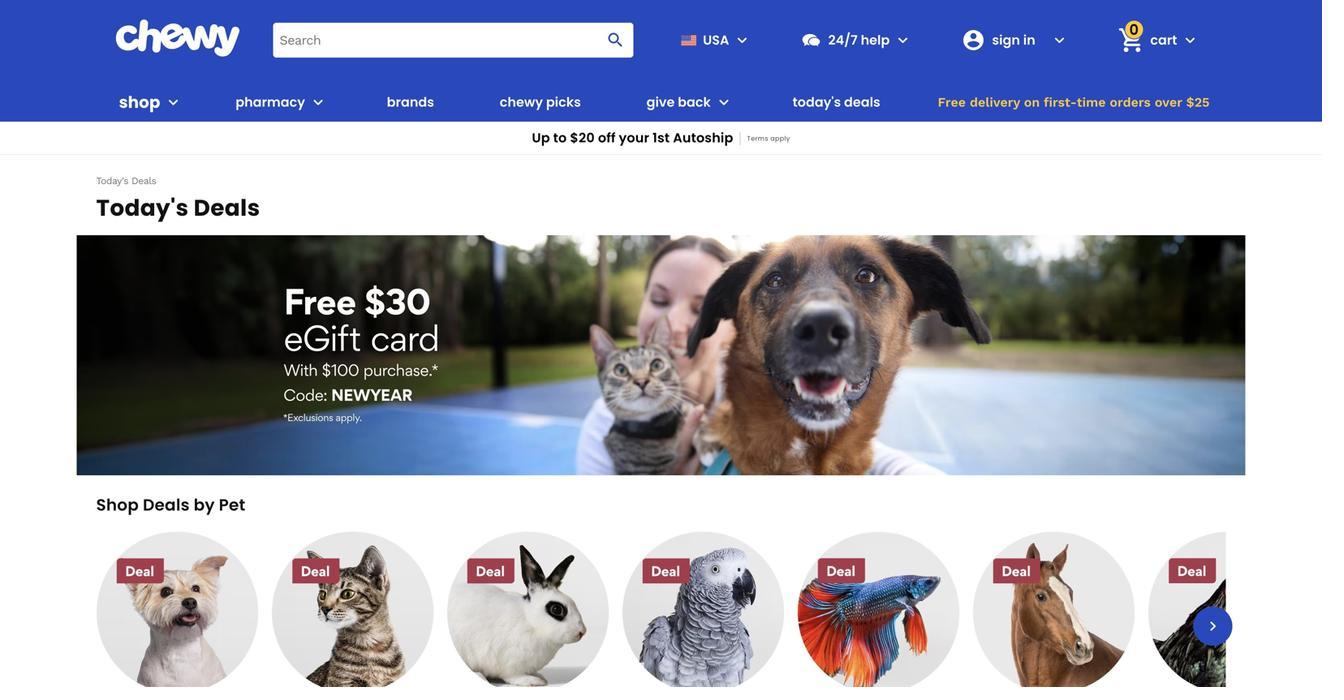 Task type: vqa. For each thing, say whether or not it's contained in the screenshot.
food at the bottom of the page
no



Task type: describe. For each thing, give the bounding box(es) containing it.
menu image
[[164, 93, 183, 112]]

cart menu image
[[1181, 30, 1201, 50]]

usa
[[703, 31, 730, 49]]

chewy home image
[[115, 19, 241, 57]]

today's deals today's deals
[[96, 175, 260, 224]]

free delivery on first-time orders over $25 button
[[933, 83, 1215, 122]]

up to $20 off your 1st autoship
[[532, 129, 734, 147]]

Product search field
[[273, 23, 634, 57]]

free
[[938, 95, 966, 110]]

over
[[1155, 95, 1183, 110]]

free delivery on first-time orders over $25
[[938, 95, 1210, 110]]

shop deals by pet
[[96, 494, 246, 517]]

shop button
[[119, 83, 183, 122]]

help menu image
[[894, 30, 913, 50]]

chewy support image
[[801, 29, 822, 51]]

time
[[1077, 95, 1106, 110]]

your
[[619, 129, 650, 147]]

$20
[[570, 129, 595, 147]]

shop
[[119, 91, 160, 114]]

$25
[[1187, 95, 1210, 110]]

24/7 help link
[[795, 21, 890, 59]]

picks
[[546, 93, 581, 111]]

give back menu image
[[714, 93, 734, 112]]

deals for shop deals by pet
[[143, 494, 190, 517]]

today's for today's deals today's deals
[[96, 175, 129, 187]]

today's deals
[[793, 93, 881, 111]]

bird deals image
[[622, 532, 785, 688]]

orders
[[1110, 95, 1151, 110]]

give back link
[[640, 83, 711, 122]]

deals for today's deals today's deals
[[132, 175, 156, 187]]

apply
[[771, 134, 791, 143]]

dog deals image
[[96, 532, 259, 688]]

up
[[532, 129, 550, 147]]

sign in
[[993, 31, 1036, 49]]

chewy picks
[[500, 93, 581, 111]]

0
[[1130, 19, 1140, 40]]

chewy picks link
[[494, 83, 588, 122]]

menu image
[[733, 30, 752, 50]]

help
[[861, 31, 890, 49]]

cat deals image
[[272, 532, 434, 688]]

24/7
[[829, 31, 858, 49]]

off
[[598, 129, 616, 147]]

2 vertical spatial today's
[[96, 192, 189, 224]]



Task type: locate. For each thing, give the bounding box(es) containing it.
usa button
[[674, 21, 752, 59]]

first-
[[1044, 95, 1077, 110]]

terms
[[748, 134, 769, 143]]

give
[[647, 93, 675, 111]]

delivery
[[970, 95, 1021, 110]]

give back
[[647, 93, 711, 111]]

shop
[[96, 494, 139, 517]]

0 vertical spatial today's
[[793, 93, 841, 111]]

deals
[[845, 93, 881, 111], [132, 175, 156, 187], [194, 192, 260, 224], [143, 494, 190, 517]]

brands
[[387, 93, 434, 111]]

deals inside site banner
[[845, 93, 881, 111]]

sign
[[993, 31, 1021, 49]]

horse deals image
[[973, 532, 1136, 688]]

items image
[[1117, 26, 1146, 54]]

cart
[[1151, 31, 1178, 49]]

brands link
[[381, 83, 441, 122]]

today's deals link
[[787, 83, 887, 122]]

to
[[554, 129, 567, 147]]

pharmacy link
[[229, 83, 305, 122]]

free $30 e gift card with $100 purchase. code: new year. exclusions apply image
[[77, 235, 1246, 476]]

pet
[[219, 494, 246, 517]]

pharmacy
[[236, 93, 305, 111]]

24/7 help
[[829, 31, 890, 49]]

in
[[1024, 31, 1036, 49]]

site banner
[[0, 0, 1323, 155]]

list
[[93, 529, 1311, 688]]

by
[[194, 494, 215, 517]]

fish deals image
[[798, 532, 960, 688]]

today's inside site banner
[[793, 93, 841, 111]]

chewy
[[500, 93, 543, 111]]

terms apply
[[748, 134, 791, 143]]

submit search image
[[606, 30, 626, 50]]

1 vertical spatial today's
[[96, 175, 129, 187]]

back
[[678, 93, 711, 111]]

Search text field
[[273, 23, 634, 57]]

small pet deals image
[[447, 532, 609, 688]]

sign in link
[[955, 21, 1047, 59]]

today's
[[793, 93, 841, 111], [96, 175, 129, 187], [96, 192, 189, 224]]

pharmacy menu image
[[308, 93, 328, 112]]

account menu image
[[1050, 30, 1070, 50]]

deals for today's deals
[[845, 93, 881, 111]]

today's for today's deals
[[793, 93, 841, 111]]

1st
[[653, 129, 670, 147]]

autoship
[[673, 129, 734, 147]]

on
[[1025, 95, 1040, 110]]



